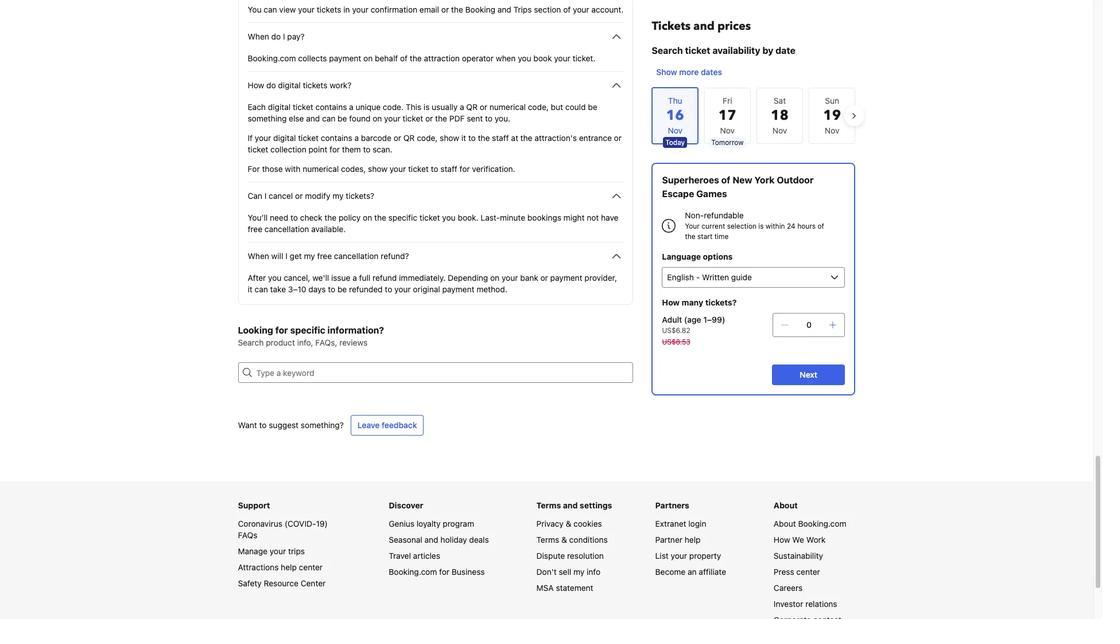 Task type: locate. For each thing, give the bounding box(es) containing it.
do left pay?
[[271, 32, 281, 41]]

if
[[248, 133, 253, 143]]

do for how
[[266, 80, 276, 90]]

tickets?
[[346, 191, 374, 201], [705, 298, 737, 308]]

cookies
[[573, 519, 602, 529]]

reviews
[[339, 338, 367, 348]]

press center link
[[774, 568, 820, 577]]

2 when from the top
[[248, 251, 269, 261]]

digital up else
[[278, 80, 301, 90]]

0 horizontal spatial specific
[[290, 325, 325, 336]]

2 horizontal spatial you
[[518, 53, 531, 63]]

don't
[[536, 568, 557, 577]]

& up terms & conditions link
[[566, 519, 571, 529]]

0 vertical spatial show
[[440, 133, 459, 143]]

about up about booking.com link
[[774, 501, 798, 511]]

free down you'll
[[248, 224, 262, 234]]

your up attractions help center link at the bottom
[[270, 547, 286, 557]]

payment left provider,
[[550, 273, 582, 283]]

terms
[[536, 501, 561, 511], [536, 536, 559, 545]]

1 when from the top
[[248, 32, 269, 41]]

pdf
[[449, 114, 465, 123]]

0 vertical spatial do
[[271, 32, 281, 41]]

be for each digital ticket contains a unique code. this is usually a qr or numerical code, but could be something else and can be found on your ticket or the pdf sent to you.
[[338, 114, 347, 123]]

info
[[587, 568, 600, 577]]

you left book.
[[442, 213, 456, 223]]

1 horizontal spatial show
[[440, 133, 459, 143]]

2 vertical spatial be
[[337, 285, 347, 294]]

and right else
[[306, 114, 320, 123]]

of right hours
[[818, 222, 824, 231]]

1 nov from the left
[[720, 126, 735, 135]]

login
[[688, 519, 706, 529]]

ticket down if your digital ticket contains a barcode or qr code, show it to the staff at the attraction's entrance or ticket collection point for them to scan.
[[408, 164, 429, 174]]

0 vertical spatial is
[[424, 102, 430, 112]]

in
[[343, 5, 350, 14]]

numerical down point
[[303, 164, 339, 174]]

be right could at the right top
[[588, 102, 597, 112]]

qr up sent
[[466, 102, 478, 112]]

0 vertical spatial qr
[[466, 102, 478, 112]]

property
[[689, 552, 721, 561]]

full
[[359, 273, 370, 283]]

collection
[[270, 145, 306, 154]]

18
[[771, 106, 789, 125]]

partner help link
[[655, 536, 701, 545]]

you inside after you cancel, we'll issue a full refund immediately. depending on your bank or payment provider, it can take 3–10 days to be refunded to your original payment method.
[[268, 273, 282, 283]]

1 vertical spatial free
[[317, 251, 332, 261]]

how inside dropdown button
[[248, 80, 264, 90]]

your down scan.
[[390, 164, 406, 174]]

is inside each digital ticket contains a unique code. this is usually a qr or numerical code, but could be something else and can be found on your ticket or the pdf sent to you.
[[424, 102, 430, 112]]

1 horizontal spatial nov
[[772, 126, 787, 135]]

1 horizontal spatial numerical
[[490, 102, 526, 112]]

1 about from the top
[[774, 501, 798, 511]]

i inside dropdown button
[[283, 32, 285, 41]]

your left account.
[[573, 5, 589, 14]]

staff
[[492, 133, 509, 143], [440, 164, 457, 174]]

on inside each digital ticket contains a unique code. this is usually a qr or numerical code, but could be something else and can be found on your ticket or the pdf sent to you.
[[373, 114, 382, 123]]

i inside dropdown button
[[285, 251, 287, 261]]

minute
[[500, 213, 525, 223]]

about for about booking.com
[[774, 519, 796, 529]]

3 nov from the left
[[825, 126, 839, 135]]

tickets? up policy
[[346, 191, 374, 201]]

cancellation down need
[[265, 224, 309, 234]]

how up adult
[[662, 298, 680, 308]]

collects
[[298, 53, 327, 63]]

1 horizontal spatial free
[[317, 251, 332, 261]]

& for terms
[[561, 536, 567, 545]]

it inside after you cancel, we'll issue a full refund immediately. depending on your bank or payment provider, it can take 3–10 days to be refunded to your original payment method.
[[248, 285, 252, 294]]

show inside if your digital ticket contains a barcode or qr code, show it to the staff at the attraction's entrance or ticket collection point for them to scan.
[[440, 133, 459, 143]]

is
[[424, 102, 430, 112], [758, 222, 764, 231]]

program
[[443, 519, 474, 529]]

2 vertical spatial can
[[255, 285, 268, 294]]

or right cancel
[[295, 191, 303, 201]]

search up "show" at the top
[[652, 45, 683, 56]]

2 horizontal spatial how
[[774, 536, 790, 545]]

digital for do
[[278, 80, 301, 90]]

2 vertical spatial booking.com
[[389, 568, 437, 577]]

a up them
[[354, 133, 359, 143]]

on right policy
[[363, 213, 372, 223]]

0 vertical spatial tickets
[[317, 5, 341, 14]]

code, inside each digital ticket contains a unique code. this is usually a qr or numerical code, but could be something else and can be found on your ticket or the pdf sent to you.
[[528, 102, 549, 112]]

booking.com for booking.com for business
[[389, 568, 437, 577]]

1 horizontal spatial code,
[[528, 102, 549, 112]]

about up the we
[[774, 519, 796, 529]]

0 vertical spatial terms
[[536, 501, 561, 511]]

or right "bank"
[[540, 273, 548, 283]]

how left the we
[[774, 536, 790, 545]]

of left new
[[721, 175, 730, 185]]

1 vertical spatial qr
[[403, 133, 415, 143]]

us$6.82
[[662, 327, 690, 335]]

booking.com down travel articles link
[[389, 568, 437, 577]]

on inside after you cancel, we'll issue a full refund immediately. depending on your bank or payment provider, it can take 3–10 days to be refunded to your original payment method.
[[490, 273, 499, 283]]

payment up work?
[[329, 53, 361, 63]]

0 vertical spatial &
[[566, 519, 571, 529]]

1 horizontal spatial specific
[[388, 213, 417, 223]]

digital up something
[[268, 102, 291, 112]]

how for how many tickets?
[[662, 298, 680, 308]]

the
[[451, 5, 463, 14], [410, 53, 422, 63], [435, 114, 447, 123], [478, 133, 490, 143], [520, 133, 532, 143], [324, 213, 336, 223], [374, 213, 386, 223], [685, 232, 695, 241]]

next button
[[772, 365, 845, 386]]

qr down each digital ticket contains a unique code. this is usually a qr or numerical code, but could be something else and can be found on your ticket or the pdf sent to you.
[[403, 133, 415, 143]]

could
[[565, 102, 586, 112]]

0 horizontal spatial nov
[[720, 126, 735, 135]]

0 vertical spatial help
[[685, 536, 701, 545]]

2 vertical spatial my
[[573, 568, 584, 577]]

1 horizontal spatial search
[[652, 45, 683, 56]]

next
[[800, 370, 817, 380]]

1 horizontal spatial is
[[758, 222, 764, 231]]

ticket down can i cancel or modify my tickets? dropdown button
[[419, 213, 440, 223]]

0 vertical spatial about
[[774, 501, 798, 511]]

on down unique
[[373, 114, 382, 123]]

your right book
[[554, 53, 570, 63]]

0 vertical spatial cancellation
[[265, 224, 309, 234]]

a up found
[[349, 102, 353, 112]]

manage your trips
[[238, 547, 305, 557]]

Type a keyword field
[[252, 363, 633, 383]]

a
[[349, 102, 353, 112], [460, 102, 464, 112], [354, 133, 359, 143], [353, 273, 357, 283]]

0 vertical spatial my
[[332, 191, 344, 201]]

digital up collection on the top left
[[273, 133, 296, 143]]

your left "bank"
[[502, 273, 518, 283]]

i for do
[[283, 32, 285, 41]]

for right point
[[330, 145, 340, 154]]

list your property
[[655, 552, 721, 561]]

become
[[655, 568, 685, 577]]

available.
[[311, 224, 346, 234]]

on up 'method.'
[[490, 273, 499, 283]]

0 horizontal spatial booking.com
[[248, 53, 296, 63]]

work?
[[330, 80, 352, 90]]

i right can
[[264, 191, 267, 201]]

leave feedback
[[358, 421, 417, 430]]

1 vertical spatial help
[[281, 563, 297, 573]]

my right 'sell'
[[573, 568, 584, 577]]

1 vertical spatial be
[[338, 114, 347, 123]]

on left behalf
[[363, 53, 373, 63]]

1 horizontal spatial i
[[283, 32, 285, 41]]

dispute resolution
[[536, 552, 604, 561]]

not
[[587, 213, 599, 223]]

1 horizontal spatial help
[[685, 536, 701, 545]]

the right policy
[[374, 213, 386, 223]]

nov for 18
[[772, 126, 787, 135]]

msa statement
[[536, 584, 593, 593]]

be left found
[[338, 114, 347, 123]]

0 vertical spatial when
[[248, 32, 269, 41]]

1 horizontal spatial payment
[[442, 285, 474, 294]]

modify
[[305, 191, 330, 201]]

specific inside you'll need to check the policy on the specific ticket you book. last-minute bookings might not have free cancellation available.
[[388, 213, 417, 223]]

tomorrow
[[711, 138, 744, 147]]

when inside when do i pay? dropdown button
[[248, 32, 269, 41]]

1 vertical spatial i
[[264, 191, 267, 201]]

be inside after you cancel, we'll issue a full refund immediately. depending on your bank or payment provider, it can take 3–10 days to be refunded to your original payment method.
[[337, 285, 347, 294]]

for inside if your digital ticket contains a barcode or qr code, show it to the staff at the attraction's entrance or ticket collection point for them to scan.
[[330, 145, 340, 154]]

you left book
[[518, 53, 531, 63]]

attractions help center
[[238, 563, 323, 573]]

each digital ticket contains a unique code. this is usually a qr or numerical code, but could be something else and can be found on your ticket or the pdf sent to you.
[[248, 102, 597, 123]]

1 vertical spatial you
[[442, 213, 456, 223]]

1 vertical spatial is
[[758, 222, 764, 231]]

ticket up point
[[298, 133, 319, 143]]

the right at
[[520, 133, 532, 143]]

1 vertical spatial tickets
[[303, 80, 327, 90]]

your right the if
[[255, 133, 271, 143]]

0 vertical spatial digital
[[278, 80, 301, 90]]

how for how we work
[[774, 536, 790, 545]]

do inside how do digital tickets work? dropdown button
[[266, 80, 276, 90]]

tickets left work?
[[303, 80, 327, 90]]

terms & conditions
[[536, 536, 608, 545]]

start
[[697, 232, 712, 241]]

nov inside sun 19 nov
[[825, 126, 839, 135]]

1 vertical spatial about
[[774, 519, 796, 529]]

tickets
[[317, 5, 341, 14], [303, 80, 327, 90]]

1 vertical spatial when
[[248, 251, 269, 261]]

it inside if your digital ticket contains a barcode or qr code, show it to the staff at the attraction's entrance or ticket collection point for them to scan.
[[461, 133, 466, 143]]

2 about from the top
[[774, 519, 796, 529]]

resource
[[264, 579, 298, 589]]

0 vertical spatial free
[[248, 224, 262, 234]]

your right in
[[352, 5, 368, 14]]

1 horizontal spatial it
[[461, 133, 466, 143]]

digital inside how do digital tickets work? dropdown button
[[278, 80, 301, 90]]

a up pdf
[[460, 102, 464, 112]]

travel articles
[[389, 552, 440, 561]]

2 vertical spatial digital
[[273, 133, 296, 143]]

cancellation
[[265, 224, 309, 234], [334, 251, 379, 261]]

qr inside if your digital ticket contains a barcode or qr code, show it to the staff at the attraction's entrance or ticket collection point for them to scan.
[[403, 133, 415, 143]]

to right days on the top of the page
[[328, 285, 335, 294]]

cancellation up full
[[334, 251, 379, 261]]

can inside after you cancel, we'll issue a full refund immediately. depending on your bank or payment provider, it can take 3–10 days to be refunded to your original payment method.
[[255, 285, 268, 294]]

free up we'll
[[317, 251, 332, 261]]

many
[[682, 298, 703, 308]]

your down refund
[[394, 285, 411, 294]]

1 vertical spatial staff
[[440, 164, 457, 174]]

can right you
[[264, 5, 277, 14]]

verification.
[[472, 164, 515, 174]]

do inside when do i pay? dropdown button
[[271, 32, 281, 41]]

feedback
[[382, 421, 417, 430]]

0 horizontal spatial payment
[[329, 53, 361, 63]]

you inside you'll need to check the policy on the specific ticket you book. last-minute bookings might not have free cancellation available.
[[442, 213, 456, 223]]

0 horizontal spatial free
[[248, 224, 262, 234]]

2 vertical spatial i
[[285, 251, 287, 261]]

codes,
[[341, 164, 366, 174]]

1 vertical spatial my
[[304, 251, 315, 261]]

you.
[[495, 114, 510, 123]]

2 horizontal spatial payment
[[550, 273, 582, 283]]

center down the sustainability
[[796, 568, 820, 577]]

sun 19 nov
[[823, 96, 841, 135]]

my inside dropdown button
[[304, 251, 315, 261]]

contains inside if your digital ticket contains a barcode or qr code, show it to the staff at the attraction's entrance or ticket collection point for them to scan.
[[321, 133, 352, 143]]

staff down if your digital ticket contains a barcode or qr code, show it to the staff at the attraction's entrance or ticket collection point for them to scan.
[[440, 164, 457, 174]]

0 horizontal spatial center
[[299, 563, 323, 573]]

press
[[774, 568, 794, 577]]

be for after you cancel, we'll issue a full refund immediately. depending on your bank or payment provider, it can take 3–10 days to be refunded to your original payment method.
[[337, 285, 347, 294]]

0 vertical spatial it
[[461, 133, 466, 143]]

can i cancel or modify my tickets?
[[248, 191, 374, 201]]

nov inside sat 18 nov
[[772, 126, 787, 135]]

1 vertical spatial code,
[[417, 133, 438, 143]]

help up safety resource center
[[281, 563, 297, 573]]

your
[[298, 5, 315, 14], [352, 5, 368, 14], [573, 5, 589, 14], [554, 53, 570, 63], [384, 114, 400, 123], [255, 133, 271, 143], [390, 164, 406, 174], [502, 273, 518, 283], [394, 285, 411, 294], [270, 547, 286, 557], [671, 552, 687, 561]]

my right the modify
[[332, 191, 344, 201]]

code,
[[528, 102, 549, 112], [417, 133, 438, 143]]

loyalty
[[417, 519, 441, 529]]

1 vertical spatial terms
[[536, 536, 559, 545]]

you for ticket
[[442, 213, 456, 223]]

1 vertical spatial tickets?
[[705, 298, 737, 308]]

1 horizontal spatial how
[[662, 298, 680, 308]]

the inside non-refundable your current selection is within 24 hours of the start time
[[685, 232, 695, 241]]

0 vertical spatial booking.com
[[248, 53, 296, 63]]

or inside dropdown button
[[295, 191, 303, 201]]

cancellation inside when will i get my free cancellation refund? dropdown button
[[334, 251, 379, 261]]

or up sent
[[480, 102, 487, 112]]

do up something
[[266, 80, 276, 90]]

digital inside each digital ticket contains a unique code. this is usually a qr or numerical code, but could be something else and can be found on your ticket or the pdf sent to you.
[[268, 102, 291, 112]]

1 vertical spatial contains
[[321, 133, 352, 143]]

it down pdf
[[461, 133, 466, 143]]

1 vertical spatial cancellation
[[334, 251, 379, 261]]

nov down 18
[[772, 126, 787, 135]]

center up center
[[299, 563, 323, 573]]

specific
[[388, 213, 417, 223], [290, 325, 325, 336]]

can down after
[[255, 285, 268, 294]]

0 horizontal spatial search
[[238, 338, 264, 348]]

affiliate
[[699, 568, 726, 577]]

refund
[[373, 273, 397, 283]]

1 terms from the top
[[536, 501, 561, 511]]

coronavirus
[[238, 519, 282, 529]]

nov for 17
[[720, 126, 735, 135]]

1 vertical spatial &
[[561, 536, 567, 545]]

0 horizontal spatial show
[[368, 164, 387, 174]]

region
[[643, 83, 865, 149]]

staff left at
[[492, 133, 509, 143]]

center
[[301, 579, 326, 589]]

0 horizontal spatial code,
[[417, 133, 438, 143]]

when for when do i pay?
[[248, 32, 269, 41]]

specific down can i cancel or modify my tickets? dropdown button
[[388, 213, 417, 223]]

terms for terms and settings
[[536, 501, 561, 511]]

the down usually
[[435, 114, 447, 123]]

numerical up the you.
[[490, 102, 526, 112]]

tickets left in
[[317, 5, 341, 14]]

0 horizontal spatial help
[[281, 563, 297, 573]]

is left within
[[758, 222, 764, 231]]

digital inside if your digital ticket contains a barcode or qr code, show it to the staff at the attraction's entrance or ticket collection point for them to scan.
[[273, 133, 296, 143]]

i inside dropdown button
[[264, 191, 267, 201]]

2 horizontal spatial i
[[285, 251, 287, 261]]

1 horizontal spatial booking.com
[[389, 568, 437, 577]]

is inside non-refundable your current selection is within 24 hours of the start time
[[758, 222, 764, 231]]

it down after
[[248, 285, 252, 294]]

digital for your
[[273, 133, 296, 143]]

be down issue
[[337, 285, 347, 294]]

booking.com up the work
[[798, 519, 846, 529]]

2 nov from the left
[[772, 126, 787, 135]]

after you cancel, we'll issue a full refund immediately. depending on your bank or payment provider, it can take 3–10 days to be refunded to your original payment method.
[[248, 273, 617, 294]]

0 horizontal spatial my
[[304, 251, 315, 261]]

to right need
[[290, 213, 298, 223]]

0 horizontal spatial numerical
[[303, 164, 339, 174]]

how
[[248, 80, 264, 90], [662, 298, 680, 308], [774, 536, 790, 545]]

0 vertical spatial code,
[[528, 102, 549, 112]]

each
[[248, 102, 266, 112]]

for left business
[[439, 568, 449, 577]]

0 vertical spatial be
[[588, 102, 597, 112]]

and down genius loyalty program link at left
[[424, 536, 438, 545]]

to down sent
[[468, 133, 476, 143]]

0 horizontal spatial cancellation
[[265, 224, 309, 234]]

when inside when will i get my free cancellation refund? dropdown button
[[248, 251, 269, 261]]

to inside you'll need to check the policy on the specific ticket you book. last-minute bookings might not have free cancellation available.
[[290, 213, 298, 223]]

tickets? up 1–99)
[[705, 298, 737, 308]]

entrance
[[579, 133, 612, 143]]

2 vertical spatial you
[[268, 273, 282, 283]]

view
[[279, 5, 296, 14]]

0 vertical spatial tickets?
[[346, 191, 374, 201]]

0 vertical spatial how
[[248, 80, 264, 90]]

digital
[[278, 80, 301, 90], [268, 102, 291, 112], [273, 133, 296, 143]]

investor relations
[[774, 600, 837, 610]]

nov down 19 on the top
[[825, 126, 839, 135]]

for those with numerical codes, show your ticket to staff for verification.
[[248, 164, 515, 174]]

or right entrance
[[614, 133, 622, 143]]

become an affiliate link
[[655, 568, 726, 577]]

something?
[[301, 421, 344, 430]]

payment
[[329, 53, 361, 63], [550, 273, 582, 283], [442, 285, 474, 294]]

cancellation inside you'll need to check the policy on the specific ticket you book. last-minute bookings might not have free cancellation available.
[[265, 224, 309, 234]]

1 vertical spatial booking.com
[[798, 519, 846, 529]]

how we work link
[[774, 536, 826, 545]]

1 horizontal spatial you
[[442, 213, 456, 223]]

0 horizontal spatial i
[[264, 191, 267, 201]]

sustainability link
[[774, 552, 823, 561]]

and left trips
[[498, 5, 511, 14]]

need
[[270, 213, 288, 223]]

2 terms from the top
[[536, 536, 559, 545]]

a inside after you cancel, we'll issue a full refund immediately. depending on your bank or payment provider, it can take 3–10 days to be refunded to your original payment method.
[[353, 273, 357, 283]]

(age
[[684, 315, 701, 325]]

0 horizontal spatial tickets?
[[346, 191, 374, 201]]

ticket up show more dates
[[685, 45, 710, 56]]

nov up tomorrow
[[720, 126, 735, 135]]

2 horizontal spatial my
[[573, 568, 584, 577]]

outdoor
[[777, 175, 814, 185]]

0 vertical spatial numerical
[[490, 102, 526, 112]]

suggest
[[269, 421, 299, 430]]

1 horizontal spatial my
[[332, 191, 344, 201]]

my right get
[[304, 251, 315, 261]]

1 horizontal spatial staff
[[492, 133, 509, 143]]

leave
[[358, 421, 380, 430]]

1 vertical spatial specific
[[290, 325, 325, 336]]

options
[[703, 252, 733, 262]]

your inside each digital ticket contains a unique code. this is usually a qr or numerical code, but could be something else and can be found on your ticket or the pdf sent to you.
[[384, 114, 400, 123]]

1 vertical spatial do
[[266, 80, 276, 90]]

attraction's
[[535, 133, 577, 143]]

0 vertical spatial contains
[[315, 102, 347, 112]]

0 vertical spatial specific
[[388, 213, 417, 223]]

and left the prices
[[693, 18, 715, 34]]

contains up them
[[321, 133, 352, 143]]

the down your
[[685, 232, 695, 241]]

0 vertical spatial payment
[[329, 53, 361, 63]]

safety resource center
[[238, 579, 326, 589]]

0 horizontal spatial is
[[424, 102, 430, 112]]

1 horizontal spatial qr
[[466, 102, 478, 112]]

within
[[766, 222, 785, 231]]

the inside each digital ticket contains a unique code. this is usually a qr or numerical code, but could be something else and can be found on your ticket or the pdf sent to you.
[[435, 114, 447, 123]]

nov inside fri 17 nov tomorrow
[[720, 126, 735, 135]]

1 vertical spatial it
[[248, 285, 252, 294]]

1 vertical spatial how
[[662, 298, 680, 308]]

0 horizontal spatial how
[[248, 80, 264, 90]]



Task type: describe. For each thing, give the bounding box(es) containing it.
to down barcode
[[363, 145, 370, 154]]

(covid-
[[285, 519, 316, 529]]

adult (age 1–99) us$6.82
[[662, 315, 725, 335]]

how do digital tickets work? button
[[248, 79, 624, 92]]

and for seasonal and holiday deals
[[424, 536, 438, 545]]

bank
[[520, 273, 538, 283]]

you
[[248, 5, 261, 14]]

your
[[685, 222, 700, 231]]

new
[[733, 175, 752, 185]]

ticket up else
[[293, 102, 313, 112]]

attractions help center link
[[238, 563, 323, 573]]

19)
[[316, 519, 328, 529]]

careers
[[774, 584, 803, 593]]

non-
[[685, 211, 704, 220]]

travel articles link
[[389, 552, 440, 561]]

for left verification. at the top
[[460, 164, 470, 174]]

when will i get my free cancellation refund? button
[[248, 250, 624, 263]]

press center
[[774, 568, 820, 577]]

of inside non-refundable your current selection is within 24 hours of the start time
[[818, 222, 824, 231]]

more
[[679, 67, 699, 77]]

have
[[601, 213, 618, 223]]

immediately.
[[399, 273, 446, 283]]

investor relations link
[[774, 600, 837, 610]]

help for partner
[[685, 536, 701, 545]]

i for will
[[285, 251, 287, 261]]

language options
[[662, 252, 733, 262]]

contains inside each digital ticket contains a unique code. this is usually a qr or numerical code, but could be something else and can be found on your ticket or the pdf sent to you.
[[315, 102, 347, 112]]

19
[[823, 106, 841, 125]]

superheroes of new york outdoor escape games
[[662, 175, 814, 199]]

email
[[420, 5, 439, 14]]

of inside superheroes of new york outdoor escape games
[[721, 175, 730, 185]]

unique
[[356, 102, 381, 112]]

1 vertical spatial show
[[368, 164, 387, 174]]

to right want
[[259, 421, 267, 430]]

and for terms and settings
[[563, 501, 578, 511]]

0
[[806, 320, 812, 330]]

bookings
[[527, 213, 561, 223]]

about booking.com link
[[774, 519, 846, 529]]

the left attraction
[[410, 53, 422, 63]]

nov for 19
[[825, 126, 839, 135]]

original
[[413, 285, 440, 294]]

1 horizontal spatial center
[[796, 568, 820, 577]]

1 vertical spatial numerical
[[303, 164, 339, 174]]

2 horizontal spatial booking.com
[[798, 519, 846, 529]]

booking.com for booking.com collects payment on behalf of the attraction operator when you book your ticket.
[[248, 53, 296, 63]]

faqs,
[[315, 338, 337, 348]]

when for when will i get my free cancellation refund?
[[248, 251, 269, 261]]

availability
[[713, 45, 760, 56]]

how for how do digital tickets work?
[[248, 80, 264, 90]]

careers link
[[774, 584, 803, 593]]

of right section
[[563, 5, 571, 14]]

operator
[[462, 53, 494, 63]]

search inside looking for specific information? search product info, faqs, reviews
[[238, 338, 264, 348]]

last-
[[481, 213, 500, 223]]

hours
[[797, 222, 816, 231]]

tickets inside dropdown button
[[303, 80, 327, 90]]

free inside dropdown button
[[317, 251, 332, 261]]

dispute
[[536, 552, 565, 561]]

region containing 17
[[643, 83, 865, 149]]

information?
[[327, 325, 384, 336]]

or inside after you cancel, we'll issue a full refund immediately. depending on your bank or payment provider, it can take 3–10 days to be refunded to your original payment method.
[[540, 273, 548, 283]]

or down usually
[[425, 114, 433, 123]]

discover
[[389, 501, 423, 511]]

& for privacy
[[566, 519, 571, 529]]

relations
[[805, 600, 837, 610]]

on inside you'll need to check the policy on the specific ticket you book. last-minute bookings might not have free cancellation available.
[[363, 213, 372, 223]]

to inside each digital ticket contains a unique code. this is usually a qr or numerical code, but could be something else and can be found on your ticket or the pdf sent to you.
[[485, 114, 492, 123]]

work
[[806, 536, 826, 545]]

if your digital ticket contains a barcode or qr code, show it to the staff at the attraction's entrance or ticket collection point for them to scan.
[[248, 133, 622, 154]]

deals
[[469, 536, 489, 545]]

by
[[762, 45, 773, 56]]

privacy & cookies link
[[536, 519, 602, 529]]

else
[[289, 114, 304, 123]]

to down if your digital ticket contains a barcode or qr code, show it to the staff at the attraction's entrance or ticket collection point for them to scan.
[[431, 164, 438, 174]]

non-refundable your current selection is within 24 hours of the start time
[[685, 211, 824, 241]]

seasonal and holiday deals link
[[389, 536, 489, 545]]

sustainability
[[774, 552, 823, 561]]

to down refund
[[385, 285, 392, 294]]

you for when
[[518, 53, 531, 63]]

code, inside if your digital ticket contains a barcode or qr code, show it to the staff at the attraction's entrance or ticket collection point for them to scan.
[[417, 133, 438, 143]]

resolution
[[567, 552, 604, 561]]

investor
[[774, 600, 803, 610]]

ticket inside you'll need to check the policy on the specific ticket you book. last-minute bookings might not have free cancellation available.
[[419, 213, 440, 223]]

you can view your tickets in your confirmation email or the booking and trips section of your account.
[[248, 5, 624, 14]]

numerical inside each digital ticket contains a unique code. this is usually a qr or numerical code, but could be something else and can be found on your ticket or the pdf sent to you.
[[490, 102, 526, 112]]

of right behalf
[[400, 53, 408, 63]]

help for attractions
[[281, 563, 297, 573]]

travel
[[389, 552, 411, 561]]

booking
[[465, 5, 495, 14]]

when
[[496, 53, 516, 63]]

do for when
[[271, 32, 281, 41]]

your down "partner help"
[[671, 552, 687, 561]]

refundable
[[704, 211, 744, 220]]

escape
[[662, 189, 694, 199]]

specific inside looking for specific information? search product info, faqs, reviews
[[290, 325, 325, 336]]

ticket.
[[573, 53, 595, 63]]

your inside if your digital ticket contains a barcode or qr code, show it to the staff at the attraction's entrance or ticket collection point for them to scan.
[[255, 133, 271, 143]]

show more dates
[[656, 67, 722, 77]]

3–10
[[288, 285, 306, 294]]

1–99)
[[703, 315, 725, 325]]

0 vertical spatial can
[[264, 5, 277, 14]]

manage
[[238, 547, 267, 557]]

adult
[[662, 315, 682, 325]]

for inside looking for specific information? search product info, faqs, reviews
[[275, 325, 288, 336]]

the left 'booking'
[[451, 5, 463, 14]]

method.
[[477, 285, 507, 294]]

about for about
[[774, 501, 798, 511]]

free inside you'll need to check the policy on the specific ticket you book. last-minute bookings might not have free cancellation available.
[[248, 224, 262, 234]]

might
[[563, 213, 585, 223]]

0 horizontal spatial staff
[[440, 164, 457, 174]]

your right view
[[298, 5, 315, 14]]

staff inside if your digital ticket contains a barcode or qr code, show it to the staff at the attraction's entrance or ticket collection point for them to scan.
[[492, 133, 509, 143]]

msa statement link
[[536, 584, 593, 593]]

2 vertical spatial payment
[[442, 285, 474, 294]]

terms and settings
[[536, 501, 612, 511]]

articles
[[413, 552, 440, 561]]

terms for terms & conditions
[[536, 536, 559, 545]]

pay?
[[287, 32, 305, 41]]

behalf
[[375, 53, 398, 63]]

genius loyalty program
[[389, 519, 474, 529]]

qr inside each digital ticket contains a unique code. this is usually a qr or numerical code, but could be something else and can be found on your ticket or the pdf sent to you.
[[466, 102, 478, 112]]

refund?
[[381, 251, 409, 261]]

fri
[[723, 96, 732, 106]]

how do digital tickets work? element
[[248, 92, 624, 175]]

or right barcode
[[394, 133, 401, 143]]

ticket down "this"
[[403, 114, 423, 123]]

booking.com collects payment on behalf of the attraction operator when you book your ticket.
[[248, 53, 595, 63]]

partners
[[655, 501, 689, 511]]

attractions
[[238, 563, 279, 573]]

the up the available.
[[324, 213, 336, 223]]

will
[[271, 251, 283, 261]]

tickets? inside dropdown button
[[346, 191, 374, 201]]

0 vertical spatial search
[[652, 45, 683, 56]]

depending
[[448, 273, 488, 283]]

the down sent
[[478, 133, 490, 143]]

found
[[349, 114, 370, 123]]

my inside dropdown button
[[332, 191, 344, 201]]

holiday
[[440, 536, 467, 545]]

ticket down the if
[[248, 145, 268, 154]]

want
[[238, 421, 257, 430]]

can inside each digital ticket contains a unique code. this is usually a qr or numerical code, but could be something else and can be found on your ticket or the pdf sent to you.
[[322, 114, 335, 123]]

coronavirus (covid-19) faqs link
[[238, 519, 328, 541]]

looking
[[238, 325, 273, 336]]

and for tickets and prices
[[693, 18, 715, 34]]

product
[[266, 338, 295, 348]]

dispute resolution link
[[536, 552, 604, 561]]

and inside each digital ticket contains a unique code. this is usually a qr or numerical code, but could be something else and can be found on your ticket or the pdf sent to you.
[[306, 114, 320, 123]]

scan.
[[373, 145, 392, 154]]

list your property link
[[655, 552, 721, 561]]

info,
[[297, 338, 313, 348]]

a inside if your digital ticket contains a barcode or qr code, show it to the staff at the attraction's entrance or ticket collection point for them to scan.
[[354, 133, 359, 143]]

at
[[511, 133, 518, 143]]

faqs
[[238, 531, 257, 541]]

or right email
[[441, 5, 449, 14]]



Task type: vqa. For each thing, say whether or not it's contained in the screenshot.


